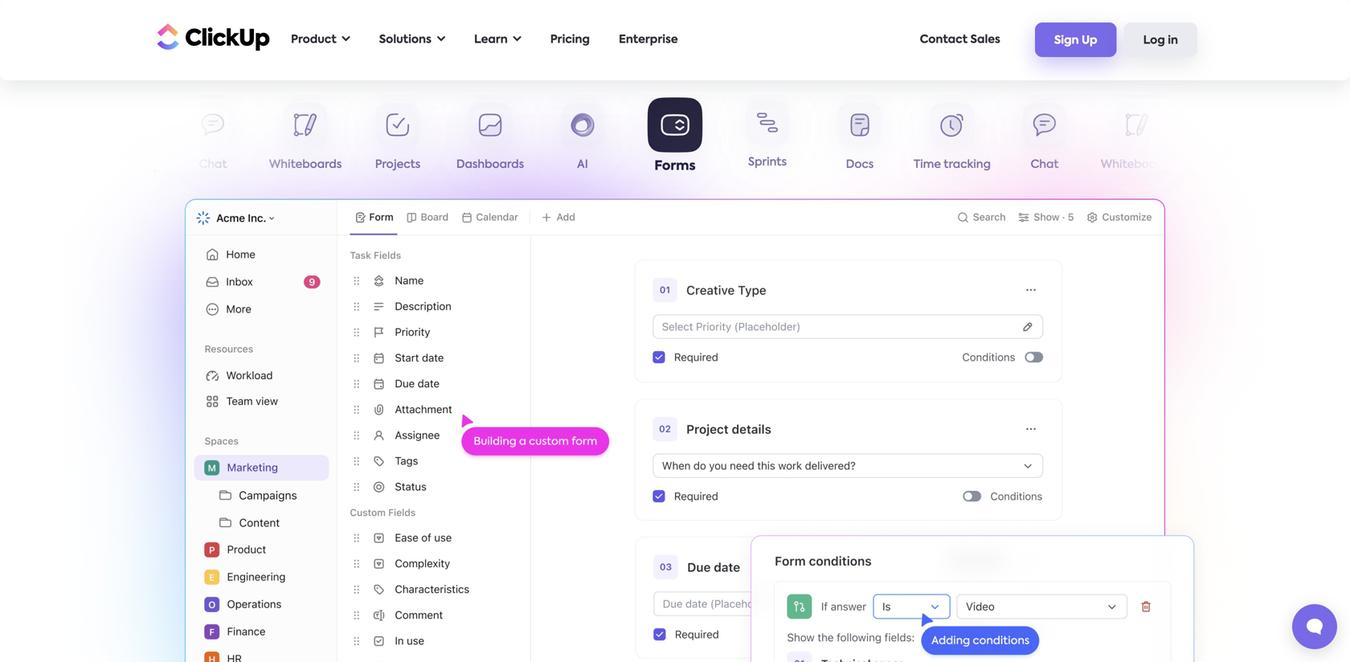 Task type: vqa. For each thing, say whether or not it's contained in the screenshot.
ON related to Remote Work
no



Task type: describe. For each thing, give the bounding box(es) containing it.
pricing link
[[543, 23, 598, 56]]

sign up
[[1055, 35, 1098, 46]]

forms
[[655, 160, 696, 173]]

learn
[[474, 34, 508, 45]]

1 projects button from the left
[[352, 103, 444, 177]]

product
[[291, 34, 337, 45]]

sprints
[[749, 157, 787, 168]]

forms button
[[629, 97, 722, 177]]

1 time tracking from the left
[[82, 159, 159, 170]]

up
[[1082, 35, 1098, 46]]

learn button
[[466, 23, 530, 56]]

1 time tracking button from the left
[[74, 103, 167, 177]]

1 time from the left
[[82, 159, 109, 170]]

whiteboards for first whiteboards button from left
[[269, 159, 342, 170]]

1 whiteboards button from the left
[[259, 103, 352, 177]]

whiteboards for 2nd whiteboards button from the left
[[1101, 159, 1174, 170]]

ai
[[577, 159, 588, 170]]

2 projects from the left
[[1208, 159, 1253, 170]]

2 projects button from the left
[[1184, 103, 1277, 177]]

clickup image
[[153, 22, 270, 52]]

sign up button
[[1036, 23, 1117, 57]]

contact sales
[[920, 34, 1001, 45]]

log
[[1144, 35, 1166, 46]]

chat for 1st chat button from the right
[[1031, 159, 1059, 170]]

log in
[[1144, 35, 1179, 46]]

pricing
[[551, 34, 590, 45]]



Task type: locate. For each thing, give the bounding box(es) containing it.
1 horizontal spatial time tracking button
[[907, 103, 999, 177]]

1 horizontal spatial tracking
[[944, 159, 991, 170]]

2 chat from the left
[[1031, 159, 1059, 170]]

1 chat button from the left
[[167, 103, 259, 177]]

1 whiteboards from the left
[[269, 159, 342, 170]]

whiteboards button
[[259, 103, 352, 177], [1092, 103, 1184, 177]]

sprints button
[[722, 101, 814, 175]]

enterprise
[[619, 34, 678, 45]]

log in link
[[1125, 23, 1198, 57]]

0 horizontal spatial projects button
[[352, 103, 444, 177]]

solutions
[[379, 34, 432, 45]]

1 horizontal spatial time
[[914, 159, 942, 170]]

solutions button
[[371, 23, 454, 56]]

0 horizontal spatial chat button
[[167, 103, 259, 177]]

0 horizontal spatial whiteboards
[[269, 159, 342, 170]]

forms image
[[185, 199, 1166, 663], [732, 519, 1214, 663]]

chat for 2nd chat button from the right
[[199, 159, 227, 170]]

time tracking
[[82, 159, 159, 170], [914, 159, 991, 170]]

2 time tracking from the left
[[914, 159, 991, 170]]

1 tracking from the left
[[112, 159, 159, 170]]

1 projects from the left
[[375, 159, 421, 170]]

1 horizontal spatial projects
[[1208, 159, 1253, 170]]

2 whiteboards button from the left
[[1092, 103, 1184, 177]]

sign
[[1055, 35, 1080, 46]]

0 horizontal spatial chat
[[199, 159, 227, 170]]

2 time tracking button from the left
[[907, 103, 999, 177]]

2 chat button from the left
[[999, 103, 1092, 177]]

projects
[[375, 159, 421, 170], [1208, 159, 1253, 170]]

tracking
[[112, 159, 159, 170], [944, 159, 991, 170]]

1 horizontal spatial whiteboards button
[[1092, 103, 1184, 177]]

0 horizontal spatial tracking
[[112, 159, 159, 170]]

0 horizontal spatial whiteboards button
[[259, 103, 352, 177]]

1 horizontal spatial projects button
[[1184, 103, 1277, 177]]

enterprise link
[[611, 23, 686, 56]]

1 horizontal spatial time tracking
[[914, 159, 991, 170]]

docs button
[[814, 103, 907, 177]]

2 tracking from the left
[[944, 159, 991, 170]]

dashboards
[[457, 159, 524, 170]]

1 horizontal spatial chat
[[1031, 159, 1059, 170]]

contact
[[920, 34, 968, 45]]

1 horizontal spatial chat button
[[999, 103, 1092, 177]]

projects button
[[352, 103, 444, 177], [1184, 103, 1277, 177]]

contact sales link
[[912, 23, 1009, 56]]

time
[[82, 159, 109, 170], [914, 159, 942, 170]]

time tracking button
[[74, 103, 167, 177], [907, 103, 999, 177]]

docs
[[846, 159, 874, 170]]

0 horizontal spatial time tracking button
[[74, 103, 167, 177]]

chat
[[199, 159, 227, 170], [1031, 159, 1059, 170]]

in
[[1169, 35, 1179, 46]]

whiteboards
[[269, 159, 342, 170], [1101, 159, 1174, 170]]

ai button
[[537, 103, 629, 177]]

2 whiteboards from the left
[[1101, 159, 1174, 170]]

0 horizontal spatial projects
[[375, 159, 421, 170]]

product button
[[283, 23, 358, 56]]

sales
[[971, 34, 1001, 45]]

chat button
[[167, 103, 259, 177], [999, 103, 1092, 177]]

1 chat from the left
[[199, 159, 227, 170]]

0 horizontal spatial time tracking
[[82, 159, 159, 170]]

0 horizontal spatial time
[[82, 159, 109, 170]]

1 horizontal spatial whiteboards
[[1101, 159, 1174, 170]]

2 time from the left
[[914, 159, 942, 170]]

dashboards button
[[444, 103, 537, 177]]



